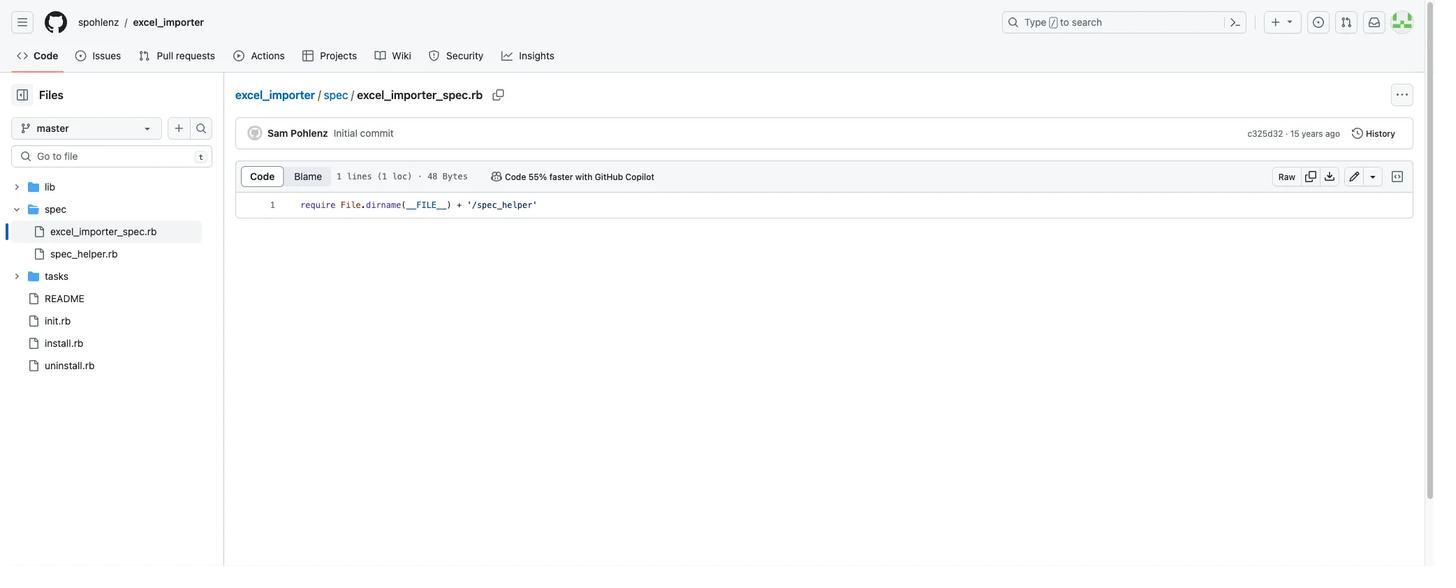 Task type: vqa. For each thing, say whether or not it's contained in the screenshot.
file icon related to excel_importer_spec.rb
yes



Task type: locate. For each thing, give the bounding box(es) containing it.
issue opened image left git pull request icon
[[1314, 17, 1325, 28]]

2 file directory fill image from the top
[[28, 271, 39, 282]]

wiki link
[[369, 45, 418, 66]]

file image left install.rb
[[28, 338, 39, 349]]

pull requests link
[[133, 45, 222, 66]]

group containing excel_importer_spec.rb
[[11, 221, 202, 266]]

excel_importer_spec.rb inside tree item
[[50, 226, 157, 238]]

spec down the projects on the top of page
[[324, 88, 348, 102]]

1 horizontal spatial excel_importer link
[[235, 88, 315, 102]]

1 down code button at the left
[[270, 201, 275, 210]]

issue opened image for git pull request image
[[75, 50, 86, 61]]

1 vertical spatial spec
[[45, 204, 66, 215]]

github
[[595, 172, 624, 182]]

code right code 'image'
[[34, 50, 58, 61]]

1 file directory fill image from the top
[[28, 182, 39, 193]]

0 vertical spatial excel_importer link
[[128, 11, 210, 34]]

file directory fill image
[[28, 182, 39, 193], [28, 271, 39, 282]]

git pull request image
[[139, 50, 150, 61]]

code down author icon
[[250, 171, 275, 182]]

copy path image
[[493, 89, 504, 101]]

1 vertical spatial excel_importer link
[[235, 88, 315, 102]]

1 vertical spatial file image
[[28, 316, 39, 327]]

0 horizontal spatial excel_importer link
[[128, 11, 210, 34]]

·
[[1286, 129, 1289, 138], [418, 172, 423, 182]]

0 horizontal spatial spec
[[45, 204, 66, 215]]

sam pohlenz
[[268, 128, 328, 139]]

/ left 'spec' link
[[318, 88, 321, 102]]

file image inside excel_importer_spec.rb tree item
[[34, 226, 45, 238]]

copilot image
[[491, 171, 502, 182]]

file directory open fill image
[[28, 204, 39, 215]]

file directory fill image left lib
[[28, 182, 39, 193]]

code inside button
[[250, 171, 275, 182]]

· left 15
[[1286, 129, 1289, 138]]

/ inside type / to search
[[1051, 18, 1057, 28]]

/ inside spohlenz / excel_importer
[[125, 16, 128, 28]]

1 horizontal spatial issue opened image
[[1314, 17, 1325, 28]]

notifications image
[[1370, 17, 1381, 28]]

excel_importer
[[133, 16, 204, 28], [235, 88, 315, 102]]

1
[[337, 172, 342, 182], [270, 201, 275, 210]]

code right copilot image
[[505, 172, 526, 182]]

more file actions image
[[1398, 89, 1409, 101]]

1 lines (1 loc) · 48 bytes
[[337, 172, 468, 182]]

faster
[[550, 172, 573, 182]]

file image left uninstall.rb
[[28, 361, 39, 372]]

55%
[[529, 172, 547, 182]]

0 horizontal spatial 1
[[270, 201, 275, 210]]

file image for readme
[[28, 293, 39, 305]]

spec right file directory open fill image
[[45, 204, 66, 215]]

file image for init.rb
[[28, 316, 39, 327]]

1 horizontal spatial code
[[250, 171, 275, 182]]

file image down file directory open fill image
[[34, 226, 45, 238]]

0 horizontal spatial code
[[34, 50, 58, 61]]

0 horizontal spatial excel_importer_spec.rb
[[50, 226, 157, 238]]

code
[[34, 50, 58, 61], [250, 171, 275, 182], [505, 172, 526, 182]]

1 horizontal spatial excel_importer
[[235, 88, 315, 102]]

/ for excel_importer
[[318, 88, 321, 102]]

master button
[[11, 117, 162, 140]]

sam
[[268, 128, 288, 139]]

excel_importer up pull
[[133, 16, 204, 28]]

file image up tasks
[[34, 249, 45, 260]]

/ for spohlenz
[[125, 16, 128, 28]]

excel_importer_spec.rb up spec_helper.rb
[[50, 226, 157, 238]]

file image for spec_helper.rb
[[34, 249, 45, 260]]

triangle down image
[[1285, 16, 1296, 27]]

0 vertical spatial ·
[[1286, 129, 1289, 138]]

spec
[[324, 88, 348, 102], [45, 204, 66, 215]]

table image
[[303, 50, 314, 61]]

install.rb
[[45, 338, 83, 349]]

1 vertical spatial 1
[[270, 201, 275, 210]]

1 horizontal spatial 1
[[337, 172, 342, 182]]

shield image
[[429, 50, 440, 61]]

security
[[447, 50, 484, 61]]

0 vertical spatial spec
[[324, 88, 348, 102]]

lines
[[347, 172, 372, 182]]

1 horizontal spatial excel_importer_spec.rb
[[357, 88, 483, 102]]

file image inside group
[[34, 249, 45, 260]]

with
[[576, 172, 593, 182]]

files
[[39, 88, 64, 102]]

file image left readme on the left of page
[[28, 293, 39, 305]]

spohlenz link
[[73, 11, 125, 34]]

security link
[[423, 45, 490, 66]]

requests
[[176, 50, 215, 61]]

projects
[[320, 50, 357, 61]]

list containing spohlenz / excel_importer
[[73, 11, 994, 34]]

issue opened image
[[1314, 17, 1325, 28], [75, 50, 86, 61]]

issue opened image inside issues link
[[75, 50, 86, 61]]

/ left the "to"
[[1051, 18, 1057, 28]]

ago
[[1326, 129, 1341, 138]]

0 vertical spatial 1
[[337, 172, 342, 182]]

chevron right image
[[13, 183, 21, 191]]

0 horizontal spatial excel_importer
[[133, 16, 204, 28]]

issue opened image left issues
[[75, 50, 86, 61]]

/ for type
[[1051, 18, 1057, 28]]

to
[[1061, 16, 1070, 28]]

Go to file text field
[[37, 146, 189, 167]]

spec link
[[324, 88, 348, 102]]

excel_importer link
[[128, 11, 210, 34], [235, 88, 315, 102]]

readme
[[45, 293, 84, 305]]

1 for 1
[[270, 201, 275, 210]]

0 vertical spatial excel_importer
[[133, 16, 204, 28]]

0 vertical spatial file image
[[34, 226, 45, 238]]

list
[[73, 11, 994, 34]]

0 vertical spatial issue opened image
[[1314, 17, 1325, 28]]

git branch image
[[20, 123, 31, 134]]

2 horizontal spatial code
[[505, 172, 526, 182]]

· left 48
[[418, 172, 423, 182]]

excel_importer_spec.rb tree item
[[11, 221, 202, 243]]

history link
[[1347, 124, 1402, 143]]

lib
[[45, 181, 55, 193]]

initial commit link
[[334, 128, 394, 139]]

spec inside tree item
[[45, 204, 66, 215]]

0 vertical spatial file directory fill image
[[28, 182, 39, 193]]

0 horizontal spatial issue opened image
[[75, 50, 86, 61]]

code inside popup button
[[505, 172, 526, 182]]

excel_importer_spec.rb
[[357, 88, 483, 102], [50, 226, 157, 238]]

bytes
[[443, 172, 468, 182]]

excel_importer_spec.rb down the shield icon
[[357, 88, 483, 102]]

1 left lines
[[337, 172, 342, 182]]

1 vertical spatial file directory fill image
[[28, 271, 39, 282]]

1 vertical spatial issue opened image
[[75, 50, 86, 61]]

file image
[[34, 249, 45, 260], [28, 293, 39, 305], [28, 338, 39, 349], [28, 361, 39, 372]]

excel_importer up sam
[[235, 88, 315, 102]]

file image
[[34, 226, 45, 238], [28, 316, 39, 327]]

0 vertical spatial excel_importer_spec.rb
[[357, 88, 483, 102]]

search image
[[20, 151, 31, 162]]

side panel image
[[17, 89, 28, 101]]

homepage image
[[45, 11, 67, 34]]

1 horizontal spatial spec
[[324, 88, 348, 102]]

raw link
[[1273, 167, 1303, 187]]

excel_importer link up pull
[[128, 11, 210, 34]]

1 vertical spatial ·
[[418, 172, 423, 182]]

48
[[428, 172, 438, 182]]

/
[[125, 16, 128, 28], [1051, 18, 1057, 28], [318, 88, 321, 102], [351, 88, 354, 102]]

author image
[[248, 126, 262, 140]]

excel_importer link up sam
[[235, 88, 315, 102]]

chevron right image
[[13, 273, 21, 281]]

code link
[[11, 45, 64, 66]]

/ right spohlenz
[[125, 16, 128, 28]]

issues link
[[69, 45, 128, 66]]

group
[[11, 221, 202, 266]]

1 vertical spatial excel_importer_spec.rb
[[50, 226, 157, 238]]

file image left init.rb
[[28, 316, 39, 327]]

more edit options image
[[1368, 171, 1379, 182]]

/ right 'spec' link
[[351, 88, 354, 102]]

file directory fill image right chevron right icon
[[28, 271, 39, 282]]



Task type: describe. For each thing, give the bounding box(es) containing it.
excel_importer inside spohlenz / excel_importer
[[133, 16, 204, 28]]

file image for excel_importer_spec.rb
[[34, 226, 45, 238]]

actions
[[251, 50, 285, 61]]

1 vertical spatial excel_importer
[[235, 88, 315, 102]]

code 55% faster with github copilot
[[505, 172, 655, 182]]

insights
[[519, 50, 555, 61]]

graph image
[[502, 50, 513, 61]]

add file tooltip
[[168, 117, 190, 140]]

initial
[[334, 128, 358, 139]]

actions link
[[228, 45, 291, 66]]

1 for 1 lines (1 loc) · 48 bytes
[[337, 172, 342, 182]]

add file image
[[174, 123, 185, 134]]

pull
[[157, 50, 173, 61]]

symbols image
[[1393, 171, 1404, 182]]

copy raw content image
[[1306, 171, 1317, 182]]

spec_helper.rb
[[50, 248, 118, 260]]

search
[[1073, 16, 1103, 28]]

file image for install.rb
[[28, 338, 39, 349]]

excel_importer / spec / excel_importer_spec.rb
[[235, 88, 483, 102]]

history image
[[1353, 128, 1364, 139]]

blame
[[294, 171, 322, 182]]

spohlenz
[[78, 16, 119, 28]]

wiki
[[392, 50, 411, 61]]

files tree
[[11, 176, 202, 377]]

issue opened image for git pull request icon
[[1314, 17, 1325, 28]]

command palette image
[[1231, 17, 1242, 28]]

t
[[199, 153, 203, 162]]

file content text field
[[236, 197, 1365, 225]]

0 horizontal spatial ·
[[418, 172, 423, 182]]

search this repository image
[[196, 123, 207, 134]]

1 horizontal spatial ·
[[1286, 129, 1289, 138]]

insights link
[[496, 45, 562, 66]]

initial commit
[[334, 128, 394, 139]]

download raw content image
[[1325, 171, 1336, 182]]

file image for uninstall.rb
[[28, 361, 39, 372]]

c325d32 · 15 years ago
[[1248, 129, 1341, 138]]

git pull request image
[[1342, 17, 1353, 28]]

pull requests
[[157, 50, 215, 61]]

type
[[1025, 16, 1047, 28]]

tasks
[[45, 271, 69, 282]]

c325d32
[[1248, 129, 1284, 138]]

projects link
[[297, 45, 364, 66]]

years
[[1303, 129, 1324, 138]]

edit file image
[[1350, 171, 1361, 182]]

chevron down image
[[13, 205, 21, 214]]

spohlenz / excel_importer
[[78, 16, 204, 28]]

book image
[[375, 50, 386, 61]]

code button
[[241, 166, 284, 187]]

(1
[[377, 172, 387, 182]]

commit
[[360, 128, 394, 139]]

history
[[1367, 129, 1396, 138]]

file directory fill image for lib
[[28, 182, 39, 193]]

15
[[1291, 129, 1300, 138]]

code 55% faster with github copilot button
[[485, 167, 661, 187]]

plus image
[[1271, 17, 1282, 28]]

play image
[[234, 50, 245, 61]]

code image
[[17, 50, 28, 61]]

file directory fill image for tasks
[[28, 271, 39, 282]]

loc)
[[392, 172, 413, 182]]

blame button
[[285, 166, 332, 187]]

master
[[37, 123, 69, 134]]

file view element
[[241, 166, 332, 187]]

type / to search
[[1025, 16, 1103, 28]]

init.rb
[[45, 315, 71, 327]]

copilot
[[626, 172, 655, 182]]

raw
[[1279, 172, 1296, 182]]

uninstall.rb
[[45, 360, 95, 372]]

spec tree item
[[11, 198, 202, 266]]

pohlenz
[[291, 128, 328, 139]]

issues
[[93, 50, 121, 61]]

c325d32 link
[[1248, 127, 1284, 140]]



